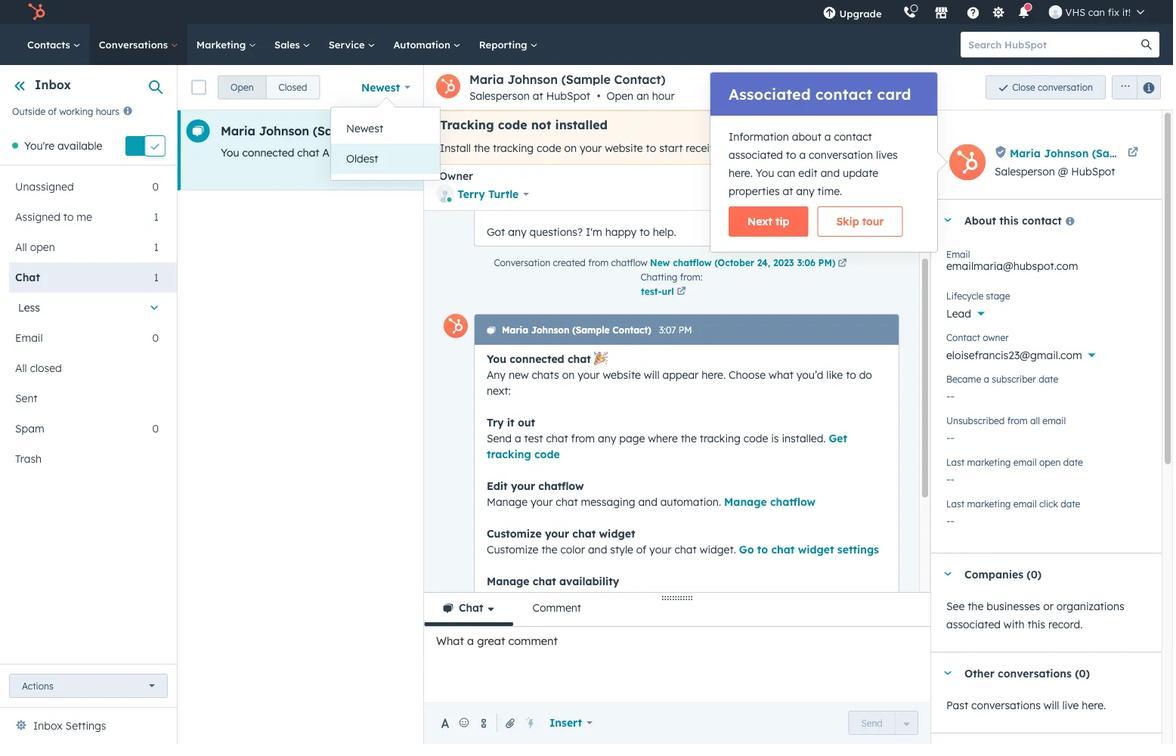 Task type: vqa. For each thing, say whether or not it's contained in the screenshot.
THE SEND to the left
yes



Task type: describe. For each thing, give the bounding box(es) containing it.
1 for to
[[154, 210, 159, 223]]

what a great comment
[[436, 634, 558, 648]]

live chat from maria johnson (sample contact) with context you connected chat
any new chats on your website will appear here. choose what you'd like to do next:

try it out 
send a test chat from any page where the tracking code is installed: https://app.hubs row
[[178, 110, 1174, 191]]

(sample for maria johnson (sample contact)
[[313, 123, 362, 138]]

subscriber
[[993, 373, 1037, 385]]

comment
[[533, 601, 582, 615]]

3:07
[[660, 325, 677, 336]]

where inside row
[[947, 146, 977, 159]]

customize your chat widget customize the color and style of your chat widget. go to chat widget settings
[[487, 527, 880, 556]]

inbox for inbox
[[35, 77, 71, 92]]

chat inside try it out send a test chat from any page where the tracking code is installed.
[[546, 432, 569, 445]]

tracking code not installed
[[440, 117, 608, 132]]

(0) inside 'companies (0)' dropdown button
[[1027, 567, 1042, 581]]

became a subscriber date
[[947, 373, 1059, 385]]

try inside try it out send a test chat from any page where the tracking code is installed.
[[487, 416, 504, 429]]

1 vertical spatial get tracking code
[[487, 432, 848, 461]]

on inside row
[[398, 146, 411, 159]]

other conversations (0)
[[965, 667, 1091, 680]]

johnson for maria johnson (sample contact) 3:07 pm
[[531, 325, 570, 336]]

assigned
[[15, 210, 60, 223]]

information about a contact associated to a conversation lives here. you can edit and update properties at any time.
[[729, 130, 898, 198]]

chatflow up from: in the right top of the page
[[673, 257, 712, 268]]

new chatflow (october 24, 2023 3:06 pm) link
[[651, 257, 850, 270]]

will inside row
[[480, 146, 496, 159]]

companies
[[965, 567, 1024, 581]]

will inside you connected chat 🎉 any new chats on your website will appear here. choose what you'd like to do next:
[[644, 368, 660, 381]]

record.
[[1049, 618, 1083, 631]]

trash button
[[9, 444, 159, 474]]

newest inside newest button
[[346, 122, 384, 135]]

caret image for about this contact dropdown button
[[944, 218, 953, 222]]

install
[[440, 142, 471, 155]]

widget.
[[700, 543, 737, 556]]

you connected chat 🎉 any new chats on your website will appear here. choose what you'd like to do next:
[[487, 352, 873, 397]]

page inside row
[[918, 146, 944, 159]]

link opens in a new window image inside new chatflow (october 24, 2023 3:06 pm) link
[[838, 259, 848, 268]]

past
[[947, 699, 969, 712]]

service
[[329, 38, 368, 51]]

test inside try it out send a test chat from any page where the tracking code is installed.
[[525, 432, 543, 445]]

marketing link
[[187, 24, 266, 65]]

maria for maria johnson (sample contact) salesperson at hubspot • open an hour
[[470, 72, 504, 87]]

marketing
[[197, 38, 249, 51]]

help image
[[967, 7, 981, 20]]

assigned to me
[[15, 210, 92, 223]]

created
[[553, 257, 586, 268]]

service link
[[320, 24, 385, 65]]

tracking inside button
[[804, 143, 839, 154]]

inbox for inbox settings
[[33, 719, 63, 733]]

test-
[[641, 286, 662, 297]]

test-url
[[641, 286, 675, 297]]

send inside row
[[785, 146, 810, 159]]

next: inside row
[[711, 146, 735, 159]]

chatflow up messaging
[[539, 479, 584, 492]]

on down the installed
[[565, 142, 577, 155]]

newest inside newest dropdown button
[[362, 81, 400, 94]]

actions button
[[9, 674, 168, 698]]

open inside main content
[[1040, 456, 1062, 468]]

marketplaces image
[[935, 7, 949, 20]]

manage right automation.
[[725, 495, 768, 508]]

hubspot image
[[27, 3, 45, 21]]

a inside row
[[813, 146, 820, 159]]

search button
[[1135, 32, 1160, 57]]

tour
[[863, 215, 885, 228]]

to inside information about a contact associated to a conversation lives here. you can edit and update properties at any time.
[[787, 148, 797, 161]]

maria johnson (sample contac
[[1011, 146, 1174, 160]]

stage
[[987, 290, 1011, 301]]

settings inside go to chat availability settings
[[550, 606, 592, 620]]

on inside manage chat availability set up chat behaviour based on your team's availability.
[[634, 590, 646, 604]]

open inside maria johnson (sample contact) salesperson at hubspot • open an hour
[[607, 89, 634, 102]]

conversation inside button
[[1039, 82, 1094, 93]]

menu containing vhs can fix it!
[[813, 0, 1156, 24]]

last marketing email click date
[[947, 498, 1081, 509]]

from inside try it out send a test chat from any page where the tracking code is installed.
[[572, 432, 595, 445]]

got any questions? i'm happy to help.
[[487, 225, 677, 238]]

what inside you connected chat 🎉 any new chats on your website will appear here. choose what you'd like to do next:
[[769, 368, 794, 381]]

up
[[506, 590, 519, 604]]

(sample for maria johnson (sample contac
[[1093, 146, 1136, 160]]

get inside get tracking code
[[829, 432, 848, 445]]

manage down 'edit'
[[487, 495, 528, 508]]

conversation inside information about a contact associated to a conversation lives here. you can edit and update properties at any time.
[[809, 148, 874, 161]]

hubspot inside maria johnson (sample contact) salesperson at hubspot • open an hour
[[547, 89, 591, 102]]

https://ap
[[1128, 146, 1174, 159]]

code inside row
[[1042, 146, 1067, 159]]

website inside you connected chat 🎉 any new chats on your website will appear here. choose what you'd like to do next:
[[603, 368, 641, 381]]

it inside row
[[756, 146, 763, 159]]

chatflow left new
[[612, 257, 648, 268]]

website left start
[[605, 142, 643, 155]]

marketing for last marketing email open date
[[968, 456, 1012, 468]]

0 vertical spatial email
[[1043, 415, 1067, 426]]

your right 'edit'
[[511, 479, 536, 492]]

next tip button
[[729, 207, 809, 237]]

and for your
[[588, 543, 608, 556]]

chats inside row
[[368, 146, 395, 159]]

turtle
[[489, 188, 519, 201]]

Open button
[[218, 75, 267, 99]]

emailmaria@hubspot.com
[[947, 259, 1079, 273]]

terry turtle image
[[1050, 5, 1063, 19]]

email for email
[[15, 331, 43, 344]]

open inside button
[[231, 82, 254, 93]]

automation link
[[385, 24, 470, 65]]

test inside row
[[823, 146, 842, 159]]

marketplaces button
[[926, 0, 958, 24]]

lead button
[[947, 299, 1147, 324]]

associated
[[729, 85, 811, 104]]

maria johnson (sample contact)
[[221, 123, 417, 138]]

1 horizontal spatial hubspot
[[1072, 165, 1116, 178]]

link opens in a new window image
[[677, 285, 686, 299]]

go inside go to chat availability settings
[[770, 590, 785, 604]]

messaging
[[581, 495, 636, 508]]

tracking up 'edit'
[[487, 447, 532, 461]]

vhs can fix it! button
[[1040, 0, 1154, 24]]

other conversations (0) button
[[932, 653, 1147, 694]]

edit
[[799, 166, 818, 180]]

pm)
[[819, 257, 836, 268]]

0 horizontal spatial widget
[[600, 527, 636, 540]]

start
[[660, 142, 683, 155]]

tracking inside row
[[998, 146, 1039, 159]]

about this contact
[[965, 213, 1063, 227]]

connected for you connected chat any new chats on your website will appear here. choose what you'd like to do next:  try it out  send a test chat from any page where the tracking code is installed: https://ap
[[242, 146, 295, 159]]

any inside information about a contact associated to a conversation lives here. you can edit and update properties at any time.
[[797, 185, 815, 198]]

eloisefrancis23@gmail.com
[[947, 349, 1083, 362]]

and for chatflow
[[639, 495, 658, 508]]

here. inside row
[[538, 146, 562, 159]]

an
[[637, 89, 650, 102]]

of inside customize your chat widget customize the color and style of your chat widget. go to chat widget settings
[[637, 543, 647, 556]]

reporting link
[[470, 24, 547, 65]]

chat inside go to chat availability settings
[[802, 590, 826, 604]]

fix
[[1109, 6, 1120, 18]]

working
[[59, 105, 93, 117]]

with
[[1004, 618, 1025, 631]]

chats.
[[734, 142, 764, 155]]

you inside information about a contact associated to a conversation lives here. you can edit and update properties at any time.
[[756, 166, 775, 180]]

0 vertical spatial chat
[[15, 271, 40, 284]]

installed:
[[1081, 146, 1125, 159]]

happy
[[606, 225, 637, 238]]

conversation
[[494, 257, 551, 268]]

your inside you connected chat 🎉 any new chats on your website will appear here. choose what you'd like to do next:
[[578, 368, 600, 381]]

2 horizontal spatial will
[[1044, 699, 1060, 712]]

do inside you connected chat 🎉 any new chats on your website will appear here. choose what you'd like to do next:
[[860, 368, 873, 381]]

0 for email
[[152, 331, 159, 344]]

you'd inside row
[[633, 146, 660, 159]]

contact) for maria johnson (sample contact) 3:07 pm
[[613, 325, 652, 336]]

about
[[965, 213, 997, 227]]

actions
[[22, 680, 53, 692]]

where inside try it out send a test chat from any page where the tracking code is installed.
[[648, 432, 678, 445]]

owner
[[439, 169, 474, 183]]

all for all open
[[15, 240, 27, 254]]

time.
[[818, 185, 843, 198]]

salesperson @ hubspot
[[995, 165, 1116, 178]]

edit your chatflow manage your chat messaging and automation. manage chatflow
[[487, 479, 816, 508]]

johnson for maria johnson (sample contact) salesperson at hubspot • open an hour
[[508, 72, 558, 87]]

questions?
[[530, 225, 583, 238]]

skip tour
[[837, 215, 885, 228]]

about
[[793, 130, 822, 143]]

marketing for last marketing email click date
[[968, 498, 1012, 509]]

manage chat availability set up chat behaviour based on your team's availability.
[[487, 574, 770, 604]]

here. inside you connected chat 🎉 any new chats on your website will appear here. choose what you'd like to do next:
[[702, 368, 726, 381]]

0 for unassigned
[[152, 180, 159, 193]]

1 customize from the top
[[487, 527, 542, 540]]

or
[[1044, 600, 1054, 613]]

email for click
[[1014, 498, 1038, 509]]

try inside row
[[738, 146, 753, 159]]

Search HubSpot search field
[[961, 32, 1147, 57]]

last for last marketing email open date
[[947, 456, 965, 468]]

great
[[477, 634, 506, 648]]

and inside information about a contact associated to a conversation lives here. you can edit and update properties at any time.
[[821, 166, 840, 180]]

chat inside button
[[459, 601, 484, 615]]

email for open
[[1014, 456, 1038, 468]]

tip
[[776, 215, 790, 228]]

from inside row
[[870, 146, 894, 159]]

unsubscribed
[[947, 415, 1006, 426]]

next tip
[[748, 215, 790, 228]]

properties
[[729, 185, 780, 198]]

associated inside information about a contact associated to a conversation lives here. you can edit and update properties at any time.
[[729, 148, 784, 161]]

chats inside you connected chat 🎉 any new chats on your website will appear here. choose what you'd like to do next:
[[532, 368, 560, 381]]

is inside try it out send a test chat from any page where the tracking code is installed.
[[772, 432, 779, 445]]

contact) for maria johnson (sample contact) salesperson at hubspot • open an hour
[[615, 72, 666, 87]]

chat inside you connected chat 🎉 any new chats on your website will appear here. choose what you'd like to do next:
[[568, 352, 591, 365]]

conversations
[[99, 38, 171, 51]]

out inside row
[[766, 146, 782, 159]]

less
[[18, 301, 40, 314]]

url
[[662, 286, 675, 297]]

chatflow up go to chat widget settings link
[[771, 495, 816, 508]]

like inside row
[[663, 146, 679, 159]]

chatting from:
[[641, 272, 703, 283]]

like inside you connected chat 🎉 any new chats on your website will appear here. choose what you'd like to do next:
[[827, 368, 844, 381]]

@
[[1059, 165, 1069, 178]]

hubspot link
[[18, 3, 57, 21]]

send group
[[849, 711, 919, 735]]

your inside manage chat availability set up chat behaviour based on your team's availability.
[[649, 590, 672, 604]]

notifications button
[[1012, 0, 1037, 24]]

manage inside manage chat availability set up chat behaviour based on your team's availability.
[[487, 574, 530, 588]]

1 horizontal spatial salesperson
[[995, 165, 1056, 178]]

reporting
[[479, 38, 531, 51]]

page inside try it out send a test chat from any page where the tracking code is installed.
[[620, 432, 645, 445]]

your left messaging
[[531, 495, 553, 508]]

get inside button
[[786, 143, 802, 154]]

other
[[965, 667, 995, 680]]



Task type: locate. For each thing, give the bounding box(es) containing it.
try down 'information'
[[738, 146, 753, 159]]

maria down open button
[[221, 123, 256, 138]]

1 horizontal spatial try
[[738, 146, 753, 159]]

list box containing newest
[[331, 107, 440, 180]]

contact) inside maria johnson (sample contact) salesperson at hubspot • open an hour
[[615, 72, 666, 87]]

businesses
[[987, 600, 1041, 613]]

vhs can fix it!
[[1066, 6, 1132, 18]]

1 1 from the top
[[154, 210, 159, 223]]

date down unsubscribed from all email text field
[[1064, 456, 1084, 468]]

24,
[[758, 257, 771, 268]]

open
[[30, 240, 55, 254], [1040, 456, 1062, 468]]

the left color
[[542, 543, 558, 556]]

0 horizontal spatial you'd
[[633, 146, 660, 159]]

0 vertical spatial out
[[766, 146, 782, 159]]

maria down conversation at the top left
[[502, 325, 529, 336]]

group
[[218, 75, 320, 99], [1107, 75, 1162, 99]]

1 horizontal spatial associated
[[947, 618, 1001, 631]]

0 horizontal spatial chats
[[368, 146, 395, 159]]

test-url link
[[641, 284, 703, 299]]

chat inside edit your chatflow manage your chat messaging and automation. manage chatflow
[[556, 495, 578, 508]]

is up salesperson @ hubspot
[[1070, 146, 1078, 159]]

any
[[323, 146, 342, 159], [487, 368, 506, 381]]

newest up oldest
[[346, 122, 384, 135]]

the right see
[[968, 600, 984, 613]]

any
[[897, 146, 915, 159], [797, 185, 815, 198], [508, 225, 527, 238], [598, 432, 617, 445]]

companies (0)
[[965, 567, 1042, 581]]

1 vertical spatial conversation
[[809, 148, 874, 161]]

salesperson
[[470, 89, 530, 102], [995, 165, 1056, 178]]

to inside customize your chat widget customize the color and style of your chat widget. go to chat widget settings
[[758, 543, 769, 556]]

1 horizontal spatial where
[[947, 146, 977, 159]]

chat up less
[[15, 271, 40, 284]]

code inside try it out send a test chat from any page where the tracking code is installed.
[[744, 432, 769, 445]]

list box
[[331, 107, 440, 180]]

date right click
[[1061, 498, 1081, 509]]

next: inside you connected chat 🎉 any new chats on your website will appear here. choose what you'd like to do next:
[[487, 384, 511, 397]]

you'd up the installed.
[[797, 368, 824, 381]]

salesperson left @
[[995, 165, 1056, 178]]

0 vertical spatial open
[[30, 240, 55, 254]]

you'd inside you connected chat 🎉 any new chats on your website will appear here. choose what you'd like to do next:
[[797, 368, 824, 381]]

all inside button
[[15, 361, 27, 375]]

test
[[823, 146, 842, 159], [525, 432, 543, 445]]

insert
[[550, 716, 582, 730]]

1 vertical spatial 0
[[152, 331, 159, 344]]

2 marketing from the top
[[968, 498, 1012, 509]]

got
[[487, 225, 506, 238]]

connected inside row
[[242, 146, 295, 159]]

available
[[58, 139, 102, 152]]

johnson down "reporting" link
[[508, 72, 558, 87]]

email right all
[[1043, 415, 1067, 426]]

contact) for maria johnson (sample contact)
[[366, 123, 417, 138]]

1 horizontal spatial open
[[607, 89, 634, 102]]

2 all from the top
[[15, 361, 27, 375]]

can left 'fix' on the right top of page
[[1089, 6, 1106, 18]]

2 last from the top
[[947, 498, 965, 509]]

contact inside information about a contact associated to a conversation lives here. you can edit and update properties at any time.
[[835, 130, 873, 143]]

caret image inside other conversations (0) dropdown button
[[944, 671, 953, 675]]

2 1 from the top
[[154, 240, 159, 254]]

connected inside you connected chat 🎉 any new chats on your website will appear here. choose what you'd like to do next:
[[510, 352, 565, 365]]

0 horizontal spatial page
[[620, 432, 645, 445]]

page right lives
[[918, 146, 944, 159]]

Became a subscriber date text field
[[947, 382, 1147, 406]]

johnson inside row
[[259, 123, 309, 138]]

lives
[[877, 148, 898, 161]]

1 horizontal spatial any
[[487, 368, 506, 381]]

any inside row
[[897, 146, 915, 159]]

0 horizontal spatial try
[[487, 416, 504, 429]]

main content containing maria johnson (sample contact)
[[178, 65, 1174, 744]]

0 horizontal spatial next:
[[487, 384, 511, 397]]

go right the widget. at the right
[[740, 543, 755, 556]]

send button
[[849, 711, 896, 735]]

and inside edit your chatflow manage your chat messaging and automation. manage chatflow
[[639, 495, 658, 508]]

of right style
[[637, 543, 647, 556]]

0 horizontal spatial out
[[518, 416, 536, 429]]

your up color
[[545, 527, 570, 540]]

you
[[221, 146, 239, 159], [756, 166, 775, 180], [487, 352, 507, 365]]

maria johnson (sample contact) 3:07 pm
[[502, 325, 693, 336]]

1 vertical spatial widget
[[798, 543, 835, 556]]

at inside maria johnson (sample contact) salesperson at hubspot • open an hour
[[533, 89, 544, 102]]

availability up behaviour
[[560, 574, 620, 588]]

skip tour button
[[818, 207, 903, 237]]

1 vertical spatial choose
[[729, 368, 766, 381]]

3 0 from the top
[[152, 422, 159, 435]]

the inside customize your chat widget customize the color and style of your chat widget. go to chat widget settings
[[542, 543, 558, 556]]

any inside you connected chat 🎉 any new chats on your website will appear here. choose what you'd like to do next:
[[487, 368, 506, 381]]

1 horizontal spatial send
[[785, 146, 810, 159]]

terry turtle button
[[436, 183, 529, 206]]

go inside customize your chat widget customize the color and style of your chat widget. go to chat widget settings
[[740, 543, 755, 556]]

what inside row
[[605, 146, 630, 159]]

1 0 from the top
[[152, 180, 159, 193]]

website inside row
[[439, 146, 477, 159]]

1 horizontal spatial go
[[770, 590, 785, 604]]

1 vertical spatial settings
[[550, 606, 592, 620]]

availability.
[[711, 590, 767, 604]]

0 vertical spatial 0
[[152, 180, 159, 193]]

johnson up @
[[1045, 146, 1090, 160]]

your down the installed
[[580, 142, 602, 155]]

0 vertical spatial what
[[605, 146, 630, 159]]

you're available
[[24, 139, 102, 152]]

2 customize from the top
[[487, 543, 539, 556]]

out inside try it out send a test chat from any page where the tracking code is installed.
[[518, 416, 536, 429]]

contact up update
[[835, 130, 873, 143]]

settings image
[[992, 6, 1006, 20]]

1 horizontal spatial this
[[1028, 618, 1046, 631]]

1 vertical spatial hubspot
[[1072, 165, 1116, 178]]

1 all from the top
[[15, 240, 27, 254]]

1 caret image from the top
[[944, 218, 953, 222]]

conversations inside dropdown button
[[999, 667, 1073, 680]]

group containing open
[[218, 75, 320, 99]]

you inside you connected chat 🎉 any new chats on your website will appear here. choose what you'd like to do next:
[[487, 352, 507, 365]]

your
[[580, 142, 602, 155], [414, 146, 436, 159], [578, 368, 600, 381], [511, 479, 536, 492], [531, 495, 553, 508], [545, 527, 570, 540], [650, 543, 672, 556], [649, 590, 672, 604]]

0 horizontal spatial associated
[[729, 148, 784, 161]]

color
[[561, 543, 585, 556]]

conversations link
[[90, 24, 187, 65]]

code
[[498, 117, 528, 132], [537, 142, 562, 155], [842, 143, 863, 154], [1042, 146, 1067, 159], [744, 432, 769, 445], [535, 447, 560, 461]]

0 vertical spatial of
[[48, 105, 57, 117]]

the inside row
[[980, 146, 996, 159]]

0 horizontal spatial of
[[48, 105, 57, 117]]

1 horizontal spatial do
[[860, 368, 873, 381]]

1 vertical spatial this
[[1028, 618, 1046, 631]]

conversations for (0)
[[999, 667, 1073, 680]]

get tracking code
[[786, 143, 863, 154], [487, 432, 848, 461]]

will right install
[[480, 146, 496, 159]]

get right the installed.
[[829, 432, 848, 445]]

widget up style
[[600, 527, 636, 540]]

upgrade image
[[823, 7, 837, 20]]

2 group from the left
[[1107, 75, 1162, 99]]

closed
[[30, 361, 62, 375]]

1 horizontal spatial is
[[1070, 146, 1078, 159]]

you'd
[[633, 146, 660, 159], [797, 368, 824, 381]]

skip
[[837, 215, 860, 228]]

tracking down tracking code not installed
[[493, 142, 534, 155]]

notifications image
[[1018, 7, 1031, 20]]

on down newest button
[[398, 146, 411, 159]]

all down assigned
[[15, 240, 27, 254]]

maria for maria johnson (sample contact)
[[221, 123, 256, 138]]

1 vertical spatial conversations
[[972, 699, 1041, 712]]

newest button
[[352, 72, 420, 102]]

0 vertical spatial is
[[1070, 146, 1078, 159]]

your down the '🎉'
[[578, 368, 600, 381]]

Unsubscribed from all email text field
[[947, 424, 1147, 448]]

it inside try it out send a test chat from any page where the tracking code is installed.
[[507, 416, 515, 429]]

any inside try it out send a test chat from any page where the tracking code is installed.
[[598, 432, 617, 445]]

0 horizontal spatial open
[[231, 82, 254, 93]]

team's
[[675, 590, 708, 604]]

this inside see the businesses or organizations associated with this record.
[[1028, 618, 1046, 631]]

0 vertical spatial associated
[[729, 148, 784, 161]]

availability
[[560, 574, 620, 588], [487, 606, 547, 620]]

johnson for maria johnson (sample contac
[[1045, 146, 1090, 160]]

choose
[[565, 146, 602, 159], [729, 368, 766, 381]]

(0) inside other conversations (0) dropdown button
[[1076, 667, 1091, 680]]

comment
[[509, 634, 558, 648]]

calling icon image
[[904, 6, 917, 19]]

try it out send a test chat from any page where the tracking code is installed.
[[487, 416, 829, 445]]

1 vertical spatial salesperson
[[995, 165, 1056, 178]]

2 vertical spatial contact
[[1023, 213, 1063, 227]]

1 vertical spatial date
[[1064, 456, 1084, 468]]

availability inside go to chat availability settings
[[487, 606, 547, 620]]

1 horizontal spatial group
[[1107, 75, 1162, 99]]

close
[[1013, 82, 1036, 93]]

1 vertical spatial open
[[1040, 456, 1062, 468]]

contact inside dropdown button
[[1023, 213, 1063, 227]]

contact) left 3:07
[[613, 325, 652, 336]]

0 vertical spatial customize
[[487, 527, 542, 540]]

new inside you connected chat 🎉 any new chats on your website will appear here. choose what you'd like to do next:
[[509, 368, 529, 381]]

0 horizontal spatial open
[[30, 240, 55, 254]]

0 vertical spatial it
[[756, 146, 763, 159]]

(sample inside maria johnson (sample contact) salesperson at hubspot • open an hour
[[562, 72, 611, 87]]

0 horizontal spatial availability
[[487, 606, 547, 620]]

1 horizontal spatial you'd
[[797, 368, 824, 381]]

chats down maria johnson (sample contact) 3:07 pm
[[532, 368, 560, 381]]

settings link
[[990, 4, 1009, 20]]

what
[[436, 634, 464, 648]]

page up edit your chatflow manage your chat messaging and automation. manage chatflow
[[620, 432, 645, 445]]

all left closed
[[15, 361, 27, 375]]

contact owner
[[947, 332, 1010, 343]]

caret image left other
[[944, 671, 953, 675]]

choose inside row
[[565, 146, 602, 159]]

go right availability.
[[770, 590, 785, 604]]

contact) up an
[[615, 72, 666, 87]]

will
[[480, 146, 496, 159], [644, 368, 660, 381], [1044, 699, 1060, 712]]

conversations for will
[[972, 699, 1041, 712]]

0 vertical spatial all
[[15, 240, 27, 254]]

me
[[77, 210, 92, 223]]

insert button
[[540, 708, 603, 738]]

1 vertical spatial will
[[644, 368, 660, 381]]

go to chat availability settings link
[[487, 590, 826, 620]]

1 horizontal spatial and
[[639, 495, 658, 508]]

(sample for maria johnson (sample contact) salesperson at hubspot • open an hour
[[562, 72, 611, 87]]

2 vertical spatial and
[[588, 543, 608, 556]]

johnson down created
[[531, 325, 570, 336]]

manage up the up
[[487, 574, 530, 588]]

contact) inside row
[[366, 123, 417, 138]]

open down marketing link
[[231, 82, 254, 93]]

it down 'information'
[[756, 146, 763, 159]]

it
[[756, 146, 763, 159], [507, 416, 515, 429]]

get tracking code inside button
[[786, 143, 863, 154]]

you're available image
[[12, 143, 18, 149]]

you for you connected chat any new chats on your website will appear here. choose what you'd like to do next:  try it out  send a test chat from any page where the tracking code is installed: https://ap
[[221, 146, 239, 159]]

maria for maria johnson (sample contact) 3:07 pm
[[502, 325, 529, 336]]

1 vertical spatial like
[[827, 368, 844, 381]]

(sample left the contac
[[1093, 146, 1136, 160]]

2 vertical spatial you
[[487, 352, 507, 365]]

email down less
[[15, 331, 43, 344]]

0 vertical spatial conversation
[[1039, 82, 1094, 93]]

0 horizontal spatial like
[[663, 146, 679, 159]]

lead
[[947, 307, 972, 320]]

johnson for maria johnson (sample contact)
[[259, 123, 309, 138]]

caret image left the about
[[944, 218, 953, 222]]

contact
[[947, 332, 981, 343]]

customize down 'edit'
[[487, 527, 542, 540]]

conversations down other conversations (0)
[[972, 699, 1041, 712]]

your left 'team's' at the bottom of page
[[649, 590, 672, 604]]

(sample up •
[[562, 72, 611, 87]]

0 horizontal spatial choose
[[565, 146, 602, 159]]

last for last marketing email click date
[[947, 498, 965, 509]]

email inside email emailmaria@hubspot.com
[[947, 248, 971, 260]]

johnson inside maria johnson (sample contact) salesperson at hubspot • open an hour
[[508, 72, 558, 87]]

1 vertical spatial of
[[637, 543, 647, 556]]

0 vertical spatial contact
[[816, 85, 873, 104]]

sales
[[275, 38, 303, 51]]

maria inside maria johnson (sample contact) salesperson at hubspot • open an hour
[[470, 72, 504, 87]]

2 vertical spatial contact)
[[613, 325, 652, 336]]

link opens in a new window image inside test-url link
[[677, 287, 686, 297]]

1 for open
[[154, 240, 159, 254]]

hubspot left •
[[547, 89, 591, 102]]

open down unsubscribed from all email text field
[[1040, 456, 1062, 468]]

is inside row
[[1070, 146, 1078, 159]]

0 horizontal spatial hubspot
[[547, 89, 591, 102]]

it up 'edit'
[[507, 416, 515, 429]]

date for open
[[1064, 456, 1084, 468]]

based
[[600, 590, 631, 604]]

1 vertical spatial availability
[[487, 606, 547, 620]]

this right the about
[[1000, 213, 1019, 227]]

1 vertical spatial email
[[15, 331, 43, 344]]

Closed button
[[266, 75, 320, 99]]

any down edit
[[797, 185, 815, 198]]

and left style
[[588, 543, 608, 556]]

hubspot down maria johnson (sample contac link at the right top
[[1072, 165, 1116, 178]]

close conversation
[[1013, 82, 1094, 93]]

0 vertical spatial hubspot
[[547, 89, 591, 102]]

connected for you connected chat 🎉 any new chats on your website will appear here. choose what you'd like to do next:
[[510, 352, 565, 365]]

1 vertical spatial contact
[[835, 130, 873, 143]]

all
[[15, 240, 27, 254], [15, 361, 27, 375]]

the right install
[[474, 142, 490, 155]]

1 horizontal spatial get
[[829, 432, 848, 445]]

tracking up salesperson @ hubspot
[[998, 146, 1039, 159]]

close conversation button
[[987, 75, 1107, 99]]

sales link
[[266, 24, 320, 65]]

1 horizontal spatial chats
[[532, 368, 560, 381]]

can left edit
[[778, 166, 796, 180]]

1 horizontal spatial email
[[947, 248, 971, 260]]

1 horizontal spatial settings
[[838, 543, 880, 556]]

0 horizontal spatial get
[[786, 143, 802, 154]]

0 horizontal spatial any
[[323, 146, 342, 159]]

new inside row
[[345, 146, 365, 159]]

on inside you connected chat 🎉 any new chats on your website will appear here. choose what you'd like to do next:
[[563, 368, 575, 381]]

the
[[474, 142, 490, 155], [980, 146, 996, 159], [681, 432, 697, 445], [542, 543, 558, 556], [968, 600, 984, 613]]

i'm
[[586, 225, 603, 238]]

associated inside see the businesses or organizations associated with this record.
[[947, 618, 1001, 631]]

1 vertical spatial where
[[648, 432, 678, 445]]

1 last from the top
[[947, 456, 965, 468]]

(sample up oldest
[[313, 123, 362, 138]]

at
[[533, 89, 544, 102], [783, 185, 794, 198]]

eloisefrancis23@gmail.com button
[[947, 340, 1147, 365]]

0 vertical spatial you'd
[[633, 146, 660, 159]]

pm
[[679, 325, 693, 336]]

caret image
[[944, 218, 953, 222], [944, 671, 953, 675]]

1 vertical spatial newest
[[346, 122, 384, 135]]

to inside go to chat availability settings
[[788, 590, 799, 604]]

caret image inside about this contact dropdown button
[[944, 218, 953, 222]]

availability inside manage chat availability set up chat behaviour based on your team's availability.
[[560, 574, 620, 588]]

you inside row
[[221, 146, 239, 159]]

on right the based
[[634, 590, 646, 604]]

maria for maria johnson (sample contac
[[1011, 146, 1041, 160]]

0 horizontal spatial will
[[480, 146, 496, 159]]

email left click
[[1014, 498, 1038, 509]]

became
[[947, 373, 982, 385]]

at inside information about a contact associated to a conversation lives here. you can edit and update properties at any time.
[[783, 185, 794, 198]]

any inside row
[[323, 146, 342, 159]]

website up owner in the top left of the page
[[439, 146, 477, 159]]

contact) up oldest button
[[366, 123, 417, 138]]

salesperson up tracking code not installed
[[470, 89, 530, 102]]

1 vertical spatial chat
[[459, 601, 484, 615]]

0 horizontal spatial appear
[[499, 146, 535, 159]]

tracking inside try it out send a test chat from any page where the tracking code is installed.
[[700, 432, 741, 445]]

0 vertical spatial marketing
[[968, 456, 1012, 468]]

menu
[[813, 0, 1156, 24]]

from:
[[681, 272, 703, 283]]

3 1 from the top
[[154, 271, 159, 284]]

to inside row
[[682, 146, 692, 159]]

0 vertical spatial date
[[1039, 373, 1059, 385]]

0 vertical spatial go
[[740, 543, 755, 556]]

0 horizontal spatial go
[[740, 543, 755, 556]]

0 horizontal spatial is
[[772, 432, 779, 445]]

you'd left start
[[633, 146, 660, 159]]

connected left the '🎉'
[[510, 352, 565, 365]]

open right •
[[607, 89, 634, 102]]

maria down reporting on the left
[[470, 72, 504, 87]]

1 vertical spatial out
[[518, 416, 536, 429]]

(sample for maria johnson (sample contact) 3:07 pm
[[573, 325, 610, 336]]

customize up the up
[[487, 543, 539, 556]]

1 horizontal spatial at
[[783, 185, 794, 198]]

0 horizontal spatial email
[[15, 331, 43, 344]]

get tracking code link
[[487, 432, 848, 461]]

0 vertical spatial get
[[786, 143, 802, 154]]

widget down manage chatflow link
[[798, 543, 835, 556]]

unsubscribed from all email
[[947, 415, 1067, 426]]

1 horizontal spatial out
[[766, 146, 782, 159]]

salesperson inside maria johnson (sample contact) salesperson at hubspot • open an hour
[[470, 89, 530, 102]]

0 horizontal spatial and
[[588, 543, 608, 556]]

caret image for other conversations (0) dropdown button
[[944, 671, 953, 675]]

0 vertical spatial newest
[[362, 81, 400, 94]]

hours
[[96, 105, 120, 117]]

email for email emailmaria@hubspot.com
[[947, 248, 971, 260]]

1 group from the left
[[218, 75, 320, 99]]

2 caret image from the top
[[944, 671, 953, 675]]

0 vertical spatial (0)
[[1027, 567, 1042, 581]]

(sample up the '🎉'
[[573, 325, 610, 336]]

0 horizontal spatial group
[[218, 75, 320, 99]]

•
[[597, 89, 601, 102]]

the inside try it out send a test chat from any page where the tracking code is installed.
[[681, 432, 697, 445]]

1 marketing from the top
[[968, 456, 1012, 468]]

email
[[1043, 415, 1067, 426], [1014, 456, 1038, 468], [1014, 498, 1038, 509]]

Last marketing email open date text field
[[947, 465, 1147, 489]]

code inside button
[[842, 143, 863, 154]]

card
[[878, 85, 912, 104]]

from left all
[[1008, 415, 1028, 426]]

menu item
[[893, 0, 896, 24]]

can inside information about a contact associated to a conversation lives here. you can edit and update properties at any time.
[[778, 166, 796, 180]]

1 vertical spatial next:
[[487, 384, 511, 397]]

date for click
[[1061, 498, 1081, 509]]

chats down newest button
[[368, 146, 395, 159]]

conversation created from chatflow
[[494, 257, 651, 268]]

1 horizontal spatial it
[[756, 146, 763, 159]]

new
[[651, 257, 671, 268]]

set
[[487, 590, 503, 604]]

unassigned
[[15, 180, 74, 193]]

link opens in a new window image
[[838, 257, 848, 270], [838, 259, 848, 268], [677, 287, 686, 297]]

0 horizontal spatial at
[[533, 89, 544, 102]]

0 horizontal spatial send
[[487, 432, 512, 445]]

2 0 from the top
[[152, 331, 159, 344]]

all for all closed
[[15, 361, 27, 375]]

conversations
[[999, 667, 1073, 680], [972, 699, 1041, 712]]

appear down pm
[[663, 368, 699, 381]]

settings
[[838, 543, 880, 556], [550, 606, 592, 620]]

here. inside information about a contact associated to a conversation lives here. you can edit and update properties at any time.
[[729, 166, 753, 180]]

at up tip
[[783, 185, 794, 198]]

any right got
[[508, 225, 527, 238]]

where up the about
[[947, 146, 977, 159]]

settings inside customize your chat widget customize the color and style of your chat widget. go to chat widget settings
[[838, 543, 880, 556]]

0 horizontal spatial chat
[[15, 271, 40, 284]]

of
[[48, 105, 57, 117], [637, 543, 647, 556]]

appear inside row
[[499, 146, 535, 159]]

is left the installed.
[[772, 432, 779, 445]]

0 vertical spatial email
[[947, 248, 971, 260]]

from right created
[[589, 257, 609, 268]]

and up time.
[[821, 166, 840, 180]]

the inside see the businesses or organizations associated with this record.
[[968, 600, 984, 613]]

0 vertical spatial inbox
[[35, 77, 71, 92]]

newest
[[362, 81, 400, 94], [346, 122, 384, 135]]

main content
[[178, 65, 1174, 744]]

0 horizontal spatial connected
[[242, 146, 295, 159]]

terry
[[458, 188, 485, 201]]

caret image
[[944, 572, 953, 576]]

do inside live chat from maria johnson (sample contact) with context you connected chat
any new chats on your website will appear here. choose what you'd like to do next:

try it out 
send a test chat from any page where the tracking code is installed: https://app.hubs row
[[695, 146, 708, 159]]

get tracking code up edit your chatflow manage your chat messaging and automation. manage chatflow
[[487, 432, 848, 461]]

appear inside you connected chat 🎉 any new chats on your website will appear here. choose what you'd like to do next:
[[663, 368, 699, 381]]

marketing down unsubscribed
[[968, 456, 1012, 468]]

johnson down closed
[[259, 123, 309, 138]]

conversation right close
[[1039, 82, 1094, 93]]

you for you connected chat 🎉 any new chats on your website will appear here. choose what you'd like to do next:
[[487, 352, 507, 365]]

date down eloisefrancis23@gmail.com popup button
[[1039, 373, 1059, 385]]

next
[[748, 215, 773, 228]]

associated contact card
[[729, 85, 912, 104]]

Last marketing email click date text field
[[947, 507, 1147, 531]]

can inside popup button
[[1089, 6, 1106, 18]]

contact
[[816, 85, 873, 104], [835, 130, 873, 143], [1023, 213, 1063, 227]]

search image
[[1142, 39, 1153, 50]]

1 vertical spatial all
[[15, 361, 27, 375]]

your right style
[[650, 543, 672, 556]]

new
[[345, 146, 365, 159], [509, 368, 529, 381]]

availability down the up
[[487, 606, 547, 620]]

connected down maria johnson (sample contact)
[[242, 146, 295, 159]]

not
[[532, 117, 552, 132]]

from up messaging
[[572, 432, 595, 445]]

on down maria johnson (sample contact) 3:07 pm
[[563, 368, 575, 381]]

tracking up edit
[[804, 143, 839, 154]]

(0) up live on the bottom
[[1076, 667, 1091, 680]]

send inside button
[[862, 717, 883, 729]]

2 vertical spatial email
[[1014, 498, 1038, 509]]

0 for spam
[[152, 422, 159, 435]]

0 vertical spatial new
[[345, 146, 365, 159]]

a inside try it out send a test chat from any page where the tracking code is installed.
[[515, 432, 522, 445]]

of right outside
[[48, 105, 57, 117]]



